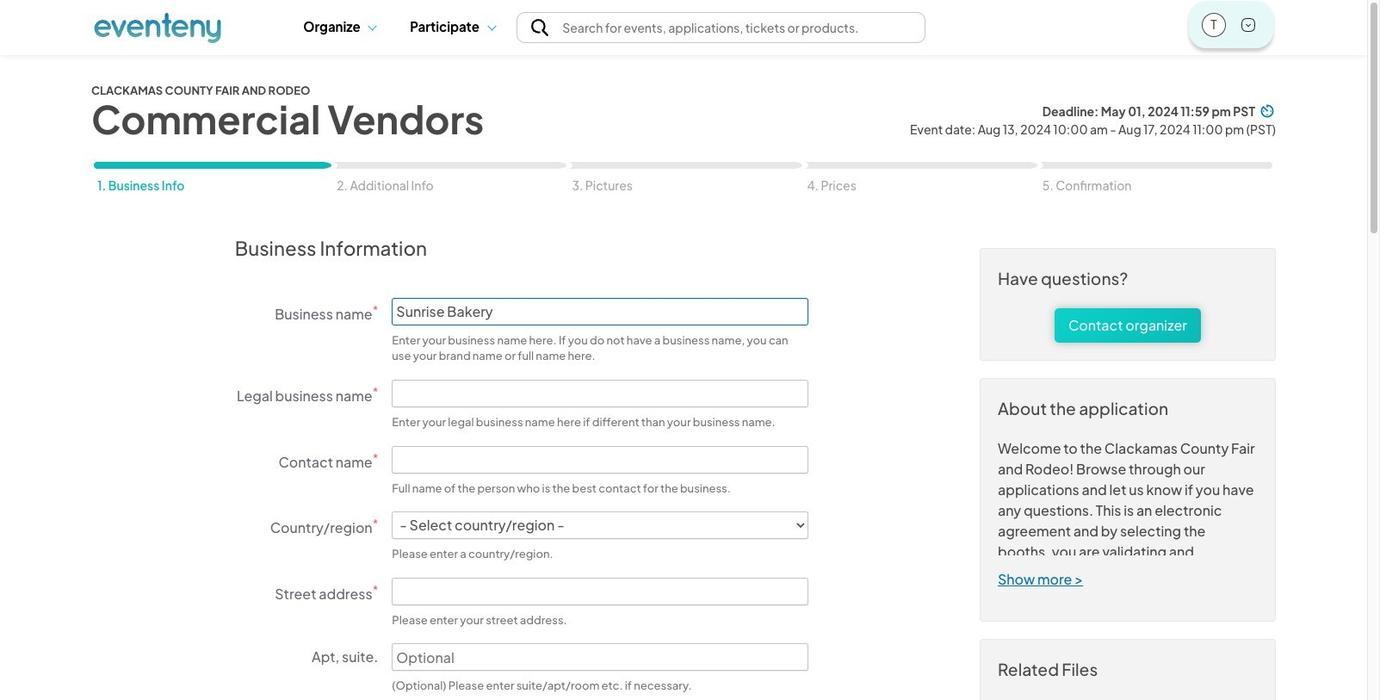 Task type: describe. For each thing, give the bounding box(es) containing it.
tara element
[[1203, 13, 1226, 34]]

search image
[[531, 19, 548, 36]]

eventeny logo image
[[94, 12, 221, 44]]



Task type: locate. For each thing, give the bounding box(es) containing it.
Optional text field
[[392, 644, 809, 671]]

main element
[[94, 0, 1274, 54]]

None text field
[[392, 298, 809, 326], [392, 380, 809, 408], [392, 298, 809, 326], [392, 380, 809, 408]]

None text field
[[392, 446, 809, 473], [392, 578, 809, 605], [392, 446, 809, 473], [392, 578, 809, 605]]



Task type: vqa. For each thing, say whether or not it's contained in the screenshot.
"Ruby" element
no



